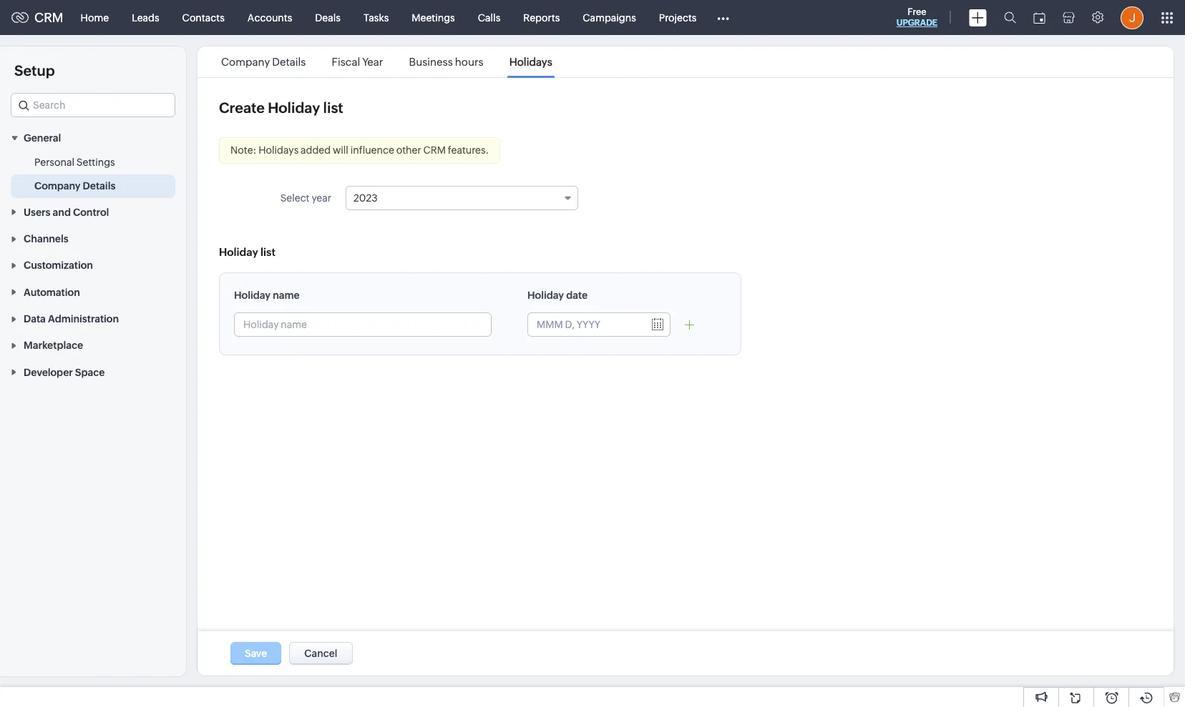 Task type: vqa. For each thing, say whether or not it's contained in the screenshot.
Home
yes



Task type: describe. For each thing, give the bounding box(es) containing it.
company inside general region
[[34, 181, 81, 192]]

channels
[[24, 233, 68, 245]]

1 horizontal spatial holidays
[[509, 56, 552, 68]]

projects
[[659, 12, 697, 23]]

calls
[[478, 12, 500, 23]]

name
[[273, 290, 300, 301]]

1 vertical spatial list
[[261, 246, 276, 258]]

will
[[333, 145, 348, 156]]

create menu element
[[960, 0, 995, 35]]

users and control button
[[0, 198, 186, 225]]

list containing company details
[[208, 47, 565, 77]]

users
[[24, 207, 50, 218]]

contacts link
[[171, 0, 236, 35]]

business
[[409, 56, 453, 68]]

settings
[[76, 157, 115, 168]]

0 vertical spatial company
[[221, 56, 270, 68]]

added
[[301, 145, 331, 156]]

search element
[[995, 0, 1025, 35]]

profile element
[[1112, 0, 1152, 35]]

campaigns
[[583, 12, 636, 23]]

fiscal
[[332, 56, 360, 68]]

control
[[73, 207, 109, 218]]

company details inside general region
[[34, 181, 115, 192]]

business hours
[[409, 56, 483, 68]]

details inside general region
[[83, 181, 115, 192]]

meetings
[[412, 12, 455, 23]]

meetings link
[[400, 0, 466, 35]]

administration
[[48, 314, 119, 325]]

deals
[[315, 12, 341, 23]]

2023
[[354, 193, 378, 204]]

details inside list
[[272, 56, 306, 68]]

automation button
[[0, 279, 186, 305]]

cancel button
[[289, 643, 352, 666]]

leads link
[[120, 0, 171, 35]]

1 horizontal spatial list
[[323, 99, 343, 116]]

campaigns link
[[571, 0, 648, 35]]

0 vertical spatial crm
[[34, 10, 63, 25]]

year
[[312, 193, 331, 204]]

users and control
[[24, 207, 109, 218]]

holiday up added
[[268, 99, 320, 116]]

free
[[908, 6, 926, 17]]

crm link
[[11, 10, 63, 25]]

calls link
[[466, 0, 512, 35]]

data administration
[[24, 314, 119, 325]]

holiday for holiday list
[[219, 246, 258, 258]]

space
[[75, 367, 105, 378]]

create
[[219, 99, 265, 116]]

general button
[[0, 125, 186, 151]]

and
[[53, 207, 71, 218]]

note: holidays added will influence other crm features.
[[230, 145, 489, 156]]

other
[[396, 145, 421, 156]]

select
[[280, 193, 310, 204]]

personal settings
[[34, 157, 115, 168]]

accounts
[[248, 12, 292, 23]]

1 horizontal spatial crm
[[423, 145, 446, 156]]

year
[[362, 56, 383, 68]]

influence
[[350, 145, 394, 156]]

holiday for holiday name
[[234, 290, 271, 301]]

automation
[[24, 287, 80, 298]]

holiday for holiday date
[[527, 290, 564, 301]]

marketplace
[[24, 340, 83, 352]]

holiday date
[[527, 290, 588, 301]]

upgrade
[[897, 18, 938, 28]]

free upgrade
[[897, 6, 938, 28]]

search image
[[1004, 11, 1016, 24]]

select year
[[280, 193, 331, 204]]

home link
[[69, 0, 120, 35]]

0 vertical spatial company details
[[221, 56, 306, 68]]



Task type: locate. For each thing, give the bounding box(es) containing it.
holiday name
[[234, 290, 300, 301]]

company details down 'accounts'
[[221, 56, 306, 68]]

channels button
[[0, 225, 186, 252]]

create menu image
[[969, 9, 987, 26]]

general region
[[0, 151, 186, 198]]

company up create
[[221, 56, 270, 68]]

customization button
[[0, 252, 186, 279]]

0 horizontal spatial details
[[83, 181, 115, 192]]

0 vertical spatial list
[[323, 99, 343, 116]]

developer space
[[24, 367, 105, 378]]

leads
[[132, 12, 159, 23]]

details up create holiday list at the top
[[272, 56, 306, 68]]

crm right other
[[423, 145, 446, 156]]

list up will
[[323, 99, 343, 116]]

date
[[566, 290, 588, 301]]

0 horizontal spatial list
[[261, 246, 276, 258]]

company details link inside general region
[[34, 179, 115, 193]]

Other Modules field
[[708, 6, 739, 29]]

holiday left date
[[527, 290, 564, 301]]

data administration button
[[0, 305, 186, 332]]

0 vertical spatial holidays
[[509, 56, 552, 68]]

0 horizontal spatial holidays
[[258, 145, 299, 156]]

fiscal year
[[332, 56, 383, 68]]

features.
[[448, 145, 489, 156]]

holiday list
[[219, 246, 276, 258]]

tasks
[[364, 12, 389, 23]]

data
[[24, 314, 46, 325]]

list
[[323, 99, 343, 116], [261, 246, 276, 258]]

holiday
[[268, 99, 320, 116], [219, 246, 258, 258], [234, 290, 271, 301], [527, 290, 564, 301]]

crm
[[34, 10, 63, 25], [423, 145, 446, 156]]

contacts
[[182, 12, 225, 23]]

personal
[[34, 157, 74, 168]]

company details down the personal settings
[[34, 181, 115, 192]]

1 vertical spatial crm
[[423, 145, 446, 156]]

0 vertical spatial company details link
[[219, 56, 308, 68]]

accounts link
[[236, 0, 304, 35]]

holiday left 'name'
[[234, 290, 271, 301]]

list
[[208, 47, 565, 77]]

reports
[[523, 12, 560, 23]]

reports link
[[512, 0, 571, 35]]

1 vertical spatial company details link
[[34, 179, 115, 193]]

1 horizontal spatial details
[[272, 56, 306, 68]]

Holiday name text field
[[235, 313, 491, 336]]

Search text field
[[11, 94, 175, 117]]

1 vertical spatial company details
[[34, 181, 115, 192]]

developer
[[24, 367, 73, 378]]

cancel
[[304, 648, 337, 660]]

holidays link
[[507, 56, 555, 68]]

home
[[81, 12, 109, 23]]

2023 field
[[346, 186, 578, 210]]

holidays down reports link
[[509, 56, 552, 68]]

company details link down the personal settings
[[34, 179, 115, 193]]

crm left home
[[34, 10, 63, 25]]

0 horizontal spatial company
[[34, 181, 81, 192]]

note:
[[230, 145, 256, 156]]

developer space button
[[0, 359, 186, 386]]

MMM d, yyyy text field
[[528, 313, 643, 336]]

1 horizontal spatial company
[[221, 56, 270, 68]]

1 horizontal spatial company details link
[[219, 56, 308, 68]]

company details
[[221, 56, 306, 68], [34, 181, 115, 192]]

company details link down 'accounts'
[[219, 56, 308, 68]]

personal settings link
[[34, 156, 115, 170]]

marketplace button
[[0, 332, 186, 359]]

deals link
[[304, 0, 352, 35]]

holiday up holiday name
[[219, 246, 258, 258]]

company details link
[[219, 56, 308, 68], [34, 179, 115, 193]]

0 vertical spatial details
[[272, 56, 306, 68]]

0 horizontal spatial company details
[[34, 181, 115, 192]]

0 horizontal spatial crm
[[34, 10, 63, 25]]

1 horizontal spatial company details
[[221, 56, 306, 68]]

projects link
[[648, 0, 708, 35]]

company down personal
[[34, 181, 81, 192]]

general
[[24, 133, 61, 144]]

details
[[272, 56, 306, 68], [83, 181, 115, 192]]

customization
[[24, 260, 93, 272]]

holidays right note:
[[258, 145, 299, 156]]

setup
[[14, 62, 55, 79]]

calendar image
[[1033, 12, 1046, 23]]

tasks link
[[352, 0, 400, 35]]

hours
[[455, 56, 483, 68]]

fiscal year link
[[330, 56, 385, 68]]

profile image
[[1121, 6, 1144, 29]]

business hours link
[[407, 56, 486, 68]]

0 horizontal spatial company details link
[[34, 179, 115, 193]]

holidays
[[509, 56, 552, 68], [258, 145, 299, 156]]

list up holiday name
[[261, 246, 276, 258]]

create holiday list
[[219, 99, 343, 116]]

1 vertical spatial company
[[34, 181, 81, 192]]

None field
[[11, 93, 175, 117]]

company
[[221, 56, 270, 68], [34, 181, 81, 192]]

details down settings
[[83, 181, 115, 192]]

1 vertical spatial holidays
[[258, 145, 299, 156]]

1 vertical spatial details
[[83, 181, 115, 192]]



